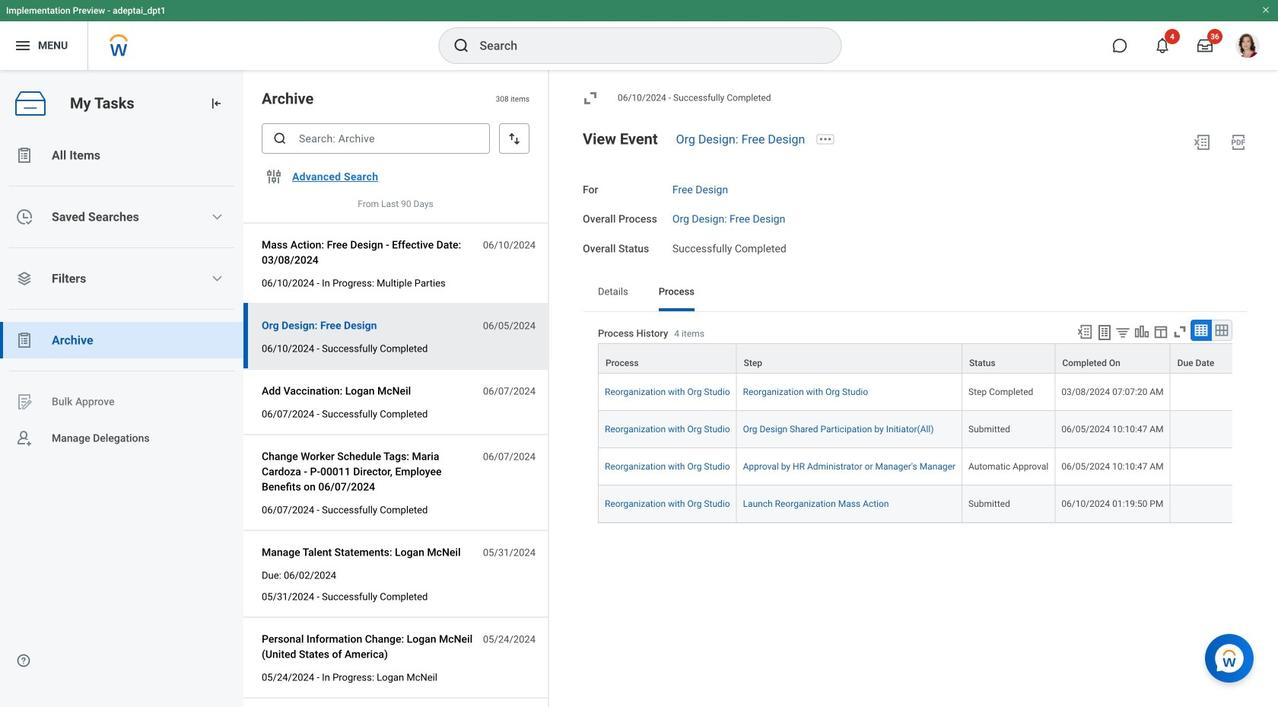 Task type: locate. For each thing, give the bounding box(es) containing it.
1 cell from the top
[[1171, 374, 1240, 411]]

1 vertical spatial export to excel image
[[1077, 324, 1094, 340]]

1 vertical spatial clipboard image
[[15, 331, 33, 349]]

4 cell from the top
[[1171, 486, 1240, 523]]

cell for second "row" from the bottom
[[1171, 448, 1240, 486]]

export to excel image for view printable version (pdf) icon in the top right of the page
[[1193, 133, 1212, 151]]

0 vertical spatial fullscreen image
[[581, 89, 600, 107]]

cell for 1st "row" from the bottom
[[1171, 486, 1240, 523]]

0 horizontal spatial export to excel image
[[1077, 324, 1094, 340]]

search image
[[452, 37, 471, 55]]

3 cell from the top
[[1171, 448, 1240, 486]]

1 horizontal spatial export to excel image
[[1193, 133, 1212, 151]]

cell
[[1171, 374, 1240, 411], [1171, 411, 1240, 448], [1171, 448, 1240, 486], [1171, 486, 1240, 523]]

clipboard image up clock check image
[[15, 146, 33, 164]]

export to worksheets image
[[1096, 324, 1114, 342]]

export to excel image left view printable version (pdf) icon in the top right of the page
[[1193, 133, 1212, 151]]

1 horizontal spatial fullscreen image
[[1172, 324, 1189, 340]]

clipboard image down perspective icon
[[15, 331, 33, 349]]

fullscreen image down search workday search box
[[581, 89, 600, 107]]

banner
[[0, 0, 1279, 70]]

clipboard image
[[15, 146, 33, 164], [15, 331, 33, 349]]

toolbar
[[1070, 320, 1233, 343]]

export to excel image
[[1193, 133, 1212, 151], [1077, 324, 1094, 340]]

export to excel image for the export to worksheets image
[[1077, 324, 1094, 340]]

list
[[0, 137, 244, 673]]

question outline image
[[16, 653, 31, 668]]

export to excel image left the export to worksheets image
[[1077, 324, 1094, 340]]

3 row from the top
[[598, 411, 1279, 448]]

select to filter grid data image
[[1115, 324, 1132, 340]]

tab list
[[583, 275, 1248, 311]]

chevron down image
[[211, 272, 223, 285]]

expand table image
[[1215, 323, 1230, 338]]

clock check image
[[15, 208, 33, 226]]

0 vertical spatial export to excel image
[[1193, 133, 1212, 151]]

fullscreen image right click to view/edit grid preferences image
[[1172, 324, 1189, 340]]

0 vertical spatial clipboard image
[[15, 146, 33, 164]]

justify image
[[14, 37, 32, 55]]

row
[[598, 343, 1279, 375], [598, 374, 1279, 411], [598, 411, 1279, 448], [598, 448, 1279, 486], [598, 486, 1279, 523]]

notifications large image
[[1155, 38, 1171, 53]]

1 row from the top
[[598, 343, 1279, 375]]

inbox large image
[[1198, 38, 1213, 53]]

column header
[[737, 343, 963, 375]]

fullscreen image
[[581, 89, 600, 107], [1172, 324, 1189, 340]]

table image
[[1194, 323, 1209, 338]]

1 vertical spatial fullscreen image
[[1172, 324, 1189, 340]]

2 cell from the top
[[1171, 411, 1240, 448]]



Task type: describe. For each thing, give the bounding box(es) containing it.
view printable version (pdf) image
[[1230, 133, 1248, 151]]

close environment banner image
[[1262, 5, 1271, 14]]

search image
[[272, 131, 288, 146]]

item list element
[[244, 70, 550, 707]]

cell for 3rd "row" from the bottom
[[1171, 411, 1240, 448]]

4 row from the top
[[598, 448, 1279, 486]]

user plus image
[[15, 429, 33, 448]]

Search Workday  search field
[[480, 29, 810, 62]]

5 row from the top
[[598, 486, 1279, 523]]

configure image
[[265, 167, 283, 186]]

perspective image
[[15, 269, 33, 288]]

profile logan mcneil image
[[1236, 33, 1260, 61]]

2 row from the top
[[598, 374, 1279, 411]]

Search: Archive text field
[[262, 123, 490, 154]]

click to view/edit grid preferences image
[[1153, 324, 1170, 340]]

chevron down image
[[211, 211, 223, 223]]

transformation import image
[[209, 96, 224, 111]]

sort image
[[507, 131, 522, 146]]

2 clipboard image from the top
[[15, 331, 33, 349]]

rename image
[[15, 393, 33, 411]]

1 clipboard image from the top
[[15, 146, 33, 164]]

my tasks (all items) - expand/collapse chart image
[[1134, 324, 1151, 340]]

0 horizontal spatial fullscreen image
[[581, 89, 600, 107]]

cell for 2nd "row" from the top of the page
[[1171, 374, 1240, 411]]



Task type: vqa. For each thing, say whether or not it's contained in the screenshot.
the bottommost Management
no



